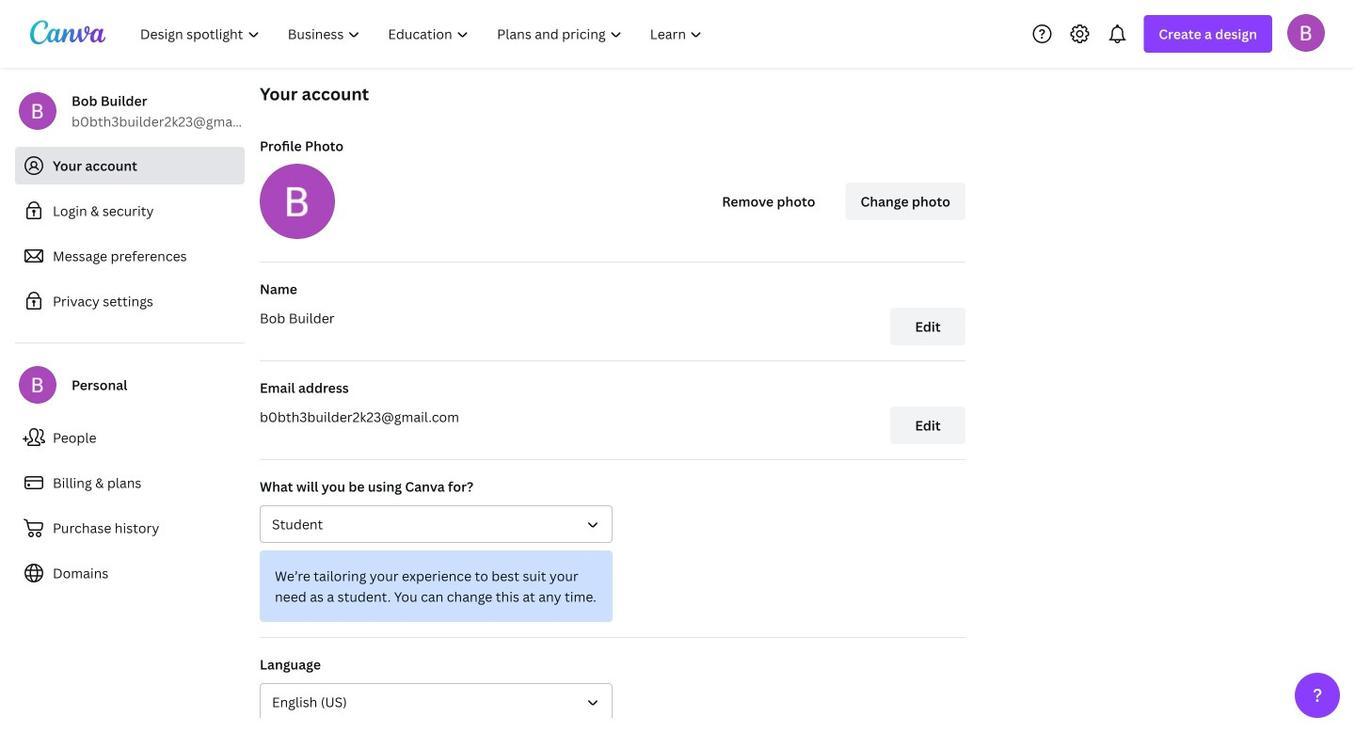 Task type: vqa. For each thing, say whether or not it's contained in the screenshot.
Untitled
no



Task type: describe. For each thing, give the bounding box(es) containing it.
Language: English (US) button
[[260, 684, 613, 721]]

top level navigation element
[[128, 15, 719, 53]]



Task type: locate. For each thing, give the bounding box(es) containing it.
None button
[[260, 506, 613, 543]]

bob builder image
[[1288, 14, 1326, 52]]



